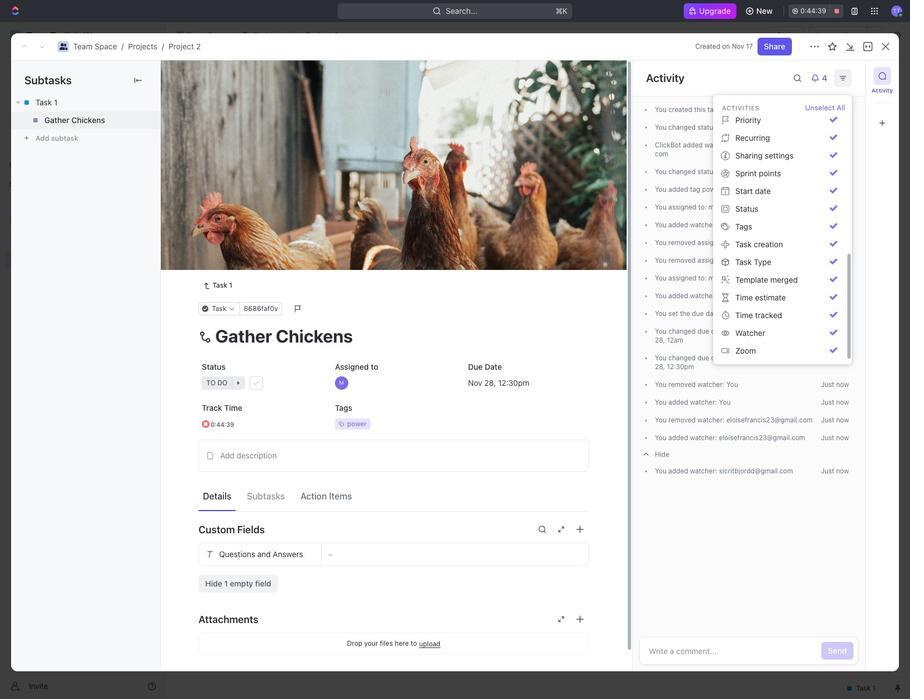 Task type: vqa. For each thing, say whether or not it's contained in the screenshot.


Task type: locate. For each thing, give the bounding box(es) containing it.
0 vertical spatial subtasks
[[24, 74, 72, 87]]

0 vertical spatial project 2
[[306, 31, 339, 40]]

1 assigned from the top
[[669, 203, 697, 211]]

1 vertical spatial time
[[736, 311, 753, 320]]

nov down time tracked button
[[776, 327, 788, 336]]

nov 28 for am
[[655, 327, 788, 345]]

0 horizontal spatial projects
[[128, 42, 157, 51]]

2 changed from the top
[[669, 168, 696, 176]]

0 horizontal spatial user group image
[[59, 43, 67, 50]]

2 56 from the top
[[824, 123, 833, 131]]

status down start
[[736, 204, 759, 214]]

1 6 from the top
[[828, 274, 833, 282]]

4 mins from the top
[[835, 168, 849, 176]]

you assigned to: mariaaawilliams@gmail.com down power
[[655, 203, 796, 211]]

from down watcher
[[727, 354, 742, 362]]

0 vertical spatial space
[[208, 31, 230, 40]]

now for you added watcher: you
[[836, 398, 849, 407]]

1 changed status from from the top
[[667, 123, 735, 131]]

0 vertical spatial you assigned to: mariaaawilliams@gmail.com
[[655, 203, 796, 211]]

changed up ', 12:30 pm'
[[669, 354, 696, 362]]

assigned for 10 mins
[[669, 203, 697, 211]]

gather chickens
[[44, 115, 105, 125]]

2 changed status from from the top
[[667, 168, 735, 176]]

1 assignee: from the top
[[698, 239, 728, 247]]

0 vertical spatial due
[[692, 310, 704, 318]]

3 mins from the top
[[835, 141, 849, 149]]

4 just now from the top
[[821, 434, 849, 442]]

drop your files here to upload
[[347, 640, 441, 648]]

1 vertical spatial team
[[73, 42, 93, 51]]

1 vertical spatial changed due date from nov 28
[[667, 354, 766, 362]]

28 left 12:30
[[655, 363, 663, 371]]

1 10 mins from the top
[[825, 203, 849, 211]]

add task button down calendar link
[[285, 154, 332, 168]]

0 vertical spatial 1 button
[[248, 192, 264, 203]]

2
[[334, 31, 339, 40], [196, 42, 201, 51], [246, 66, 255, 84], [263, 156, 268, 165], [242, 212, 247, 222], [240, 262, 244, 271], [829, 354, 833, 362]]

watcher: down you removed watcher: you
[[690, 398, 717, 407]]

6 for you added watcher: mariaaawilliams@gmail.com
[[828, 292, 833, 300]]

share button right 17
[[758, 38, 792, 55]]

to do
[[759, 123, 779, 131], [206, 262, 227, 271]]

1 56 mins from the top
[[824, 105, 849, 114]]

1 status from the top
[[698, 123, 717, 131]]

2 vertical spatial time
[[224, 403, 242, 413]]

removed down you added watcher: you
[[669, 416, 696, 424]]

nov down watcher button
[[776, 354, 788, 362]]

1 vertical spatial 56 mins
[[824, 123, 849, 131]]

2 vertical spatial add task button
[[219, 230, 261, 243]]

, for , 12:30 pm
[[663, 363, 665, 371]]

changed status from for 56 mins
[[667, 123, 735, 131]]

customize button
[[802, 100, 858, 115]]

Edit task name text field
[[199, 326, 589, 347]]

1 vertical spatial assignee:
[[698, 256, 728, 265]]

items
[[329, 491, 352, 501]]

you added watcher: mariaaawilliams@gmail.com up task creation
[[655, 221, 807, 229]]

1 you assigned to: mariaaawilliams@gmail.com from the top
[[655, 203, 796, 211]]

set
[[669, 310, 678, 318]]

0 vertical spatial team
[[186, 31, 206, 40]]

now for you added watcher: sicritbjordd@gmail.com
[[836, 467, 849, 475]]

tree
[[4, 193, 161, 343]]

creation
[[754, 240, 783, 249]]

2 inside task sidebar content section
[[829, 354, 833, 362]]

add task down calendar
[[298, 156, 327, 165]]

tags up task creation
[[736, 222, 752, 231]]

0 vertical spatial activity
[[646, 72, 685, 84]]

custom fields element
[[199, 543, 589, 593]]

⌘k
[[556, 6, 568, 16]]

time down template
[[736, 293, 753, 302]]

2 vertical spatial 56 mins
[[824, 141, 849, 149]]

you assigned to: mariaaawilliams@gmail.com
[[655, 203, 796, 211], [655, 274, 796, 282]]

space for team space / projects / project 2
[[95, 42, 117, 51]]

now for you removed watcher: you
[[836, 381, 849, 389]]

mariaaawilliams@gmail.com down the creation
[[729, 256, 817, 265]]

changed due date from nov 28 up pm
[[667, 354, 766, 362]]

1 horizontal spatial space
[[208, 31, 230, 40]]

2 just now from the top
[[821, 398, 849, 407]]

mariaaawilliams@gmail.com
[[709, 203, 796, 211], [719, 221, 807, 229], [729, 239, 817, 247], [729, 256, 817, 265], [709, 274, 796, 282], [719, 292, 807, 300]]

0 vertical spatial project
[[306, 31, 332, 40]]

date down sprint points
[[755, 186, 771, 196]]

2 , from the top
[[663, 363, 665, 371]]

you removed watcher: you
[[655, 381, 738, 389]]

7 mins from the top
[[835, 221, 849, 229]]

date inside "button"
[[755, 186, 771, 196]]

just for you added watcher: you
[[821, 398, 835, 407]]

2 you assigned to: mariaaawilliams@gmail.com from the top
[[655, 274, 796, 282]]

do up eloisefrancis23@gmail.
[[770, 123, 779, 131]]

1 vertical spatial you added watcher: mariaaawilliams@gmail.com
[[655, 292, 807, 300]]

share right 17
[[764, 42, 786, 51]]

0 horizontal spatial tags
[[335, 403, 352, 413]]

1 to: from the top
[[699, 203, 707, 211]]

1 vertical spatial 6 mins
[[828, 292, 849, 300]]

to
[[744, 123, 752, 131], [761, 123, 768, 131], [776, 168, 784, 176], [206, 262, 215, 271], [722, 310, 728, 318], [371, 362, 378, 372], [411, 640, 417, 648]]

zoom
[[736, 346, 756, 356]]

changed due date from nov 28 down the you set the due date to nov 28
[[667, 327, 766, 336]]

5 just now from the top
[[821, 467, 849, 475]]

1 vertical spatial projects
[[128, 42, 157, 51]]

1 vertical spatial tags
[[335, 403, 352, 413]]

56 down unselect all
[[824, 123, 833, 131]]

upgrade link
[[684, 3, 737, 19]]

action items
[[301, 491, 352, 501]]

1 horizontal spatial hide
[[576, 130, 591, 138]]

5 just from the top
[[821, 467, 835, 475]]

1 vertical spatial changed status from
[[667, 168, 735, 176]]

do down task 2 at the left top
[[217, 262, 227, 271]]

start
[[736, 186, 753, 196]]

you assigned to: mariaaawilliams@gmail.com down the task type
[[655, 274, 796, 282]]

0 vertical spatial changed status from
[[667, 123, 735, 131]]

8 mins from the top
[[835, 239, 849, 247]]

changed up you added tag power
[[669, 168, 696, 176]]

4 removed from the top
[[669, 416, 696, 424]]

assignee: left the task type
[[698, 256, 728, 265]]

0 vertical spatial 56 mins
[[824, 105, 849, 114]]

assigned up the the
[[669, 274, 697, 282]]

0 vertical spatial 56
[[824, 105, 833, 114]]

1 horizontal spatial add task button
[[285, 154, 332, 168]]

2 vertical spatial hide
[[205, 579, 222, 589]]

dashboards
[[27, 114, 70, 124]]

17
[[746, 42, 753, 50]]

0 horizontal spatial add task button
[[219, 230, 261, 243]]

1 vertical spatial to:
[[699, 274, 707, 282]]

search button
[[720, 100, 763, 115]]

1 horizontal spatial to do
[[759, 123, 779, 131]]

space for team space
[[208, 31, 230, 40]]

to: up the you set the due date to nov 28
[[699, 274, 707, 282]]

1 vertical spatial you assigned to: mariaaawilliams@gmail.com
[[655, 274, 796, 282]]

1 horizontal spatial do
[[770, 123, 779, 131]]

1 vertical spatial 6
[[828, 292, 833, 300]]

14 mins from the top
[[835, 354, 849, 362]]

, 12:30 pm
[[663, 363, 694, 371]]

0 horizontal spatial project 2 link
[[169, 42, 201, 51]]

add task up all
[[830, 71, 864, 80]]

mariaaawilliams@gmail.com down the template merged
[[719, 292, 807, 300]]

0 vertical spatial status
[[736, 204, 759, 214]]

due right the the
[[692, 310, 704, 318]]

3 just now from the top
[[821, 416, 849, 424]]

nov down time tracked at the right of page
[[744, 327, 756, 336]]

0 vertical spatial assignee:
[[698, 239, 728, 247]]

4 just from the top
[[821, 434, 835, 442]]

share
[[777, 31, 798, 40], [764, 42, 786, 51]]

changed status from down this
[[667, 123, 735, 131]]

1 vertical spatial status
[[698, 168, 717, 176]]

1 horizontal spatial projects
[[253, 31, 283, 40]]

1 horizontal spatial add task
[[298, 156, 327, 165]]

changed status from up tag
[[667, 168, 735, 176]]

just now for you added watcher: you
[[821, 398, 849, 407]]

mariaaawilliams@gmail.com up task creation
[[719, 221, 807, 229]]

0 vertical spatial time
[[736, 293, 753, 302]]

added watcher:
[[681, 141, 734, 149]]

just for you removed watcher: eloisefrancis23@gmail.com
[[821, 416, 835, 424]]

team space link
[[173, 29, 233, 42], [73, 42, 117, 51]]

date
[[485, 362, 502, 372]]

hide
[[576, 130, 591, 138], [655, 450, 670, 459], [205, 579, 222, 589]]

3 56 mins from the top
[[824, 141, 849, 149]]

4 now from the top
[[836, 434, 849, 442]]

to: for 6 mins
[[699, 274, 707, 282]]

, left "12" at the top of the page
[[663, 336, 665, 345]]

add left description
[[220, 451, 235, 461]]

1 you added watcher: mariaaawilliams@gmail.com from the top
[[655, 221, 807, 229]]

watcher: down you added watcher: you
[[698, 416, 725, 424]]

56 left all
[[824, 105, 833, 114]]

1 vertical spatial add task
[[298, 156, 327, 165]]

date right the the
[[706, 310, 720, 318]]

invite
[[29, 682, 48, 691]]

2 just from the top
[[821, 398, 835, 407]]

0 vertical spatial to do
[[759, 123, 779, 131]]

6 mins
[[828, 274, 849, 282], [828, 292, 849, 300]]

0 horizontal spatial hide
[[205, 579, 222, 589]]

1 vertical spatial share
[[764, 42, 786, 51]]

due down the you set the due date to nov 28
[[698, 327, 709, 336]]

due
[[468, 362, 483, 372]]

1 vertical spatial eloisefrancis23@gmail.com
[[719, 434, 805, 442]]

3 now from the top
[[836, 416, 849, 424]]

assigned
[[335, 362, 369, 372]]

space
[[208, 31, 230, 40], [95, 42, 117, 51]]

user group image left team space
[[176, 33, 183, 38]]

to: for 10 mins
[[699, 203, 707, 211]]

0 vertical spatial nov 28
[[655, 327, 788, 345]]

assigned down you added tag power
[[669, 203, 697, 211]]

2 status from the top
[[698, 168, 717, 176]]

2 mins
[[829, 354, 849, 362]]

automations button
[[810, 27, 867, 44]]

docs
[[27, 95, 45, 105]]

2 assigned from the top
[[669, 274, 697, 282]]

5 now from the top
[[836, 467, 849, 475]]

watcher: down 'you added watcher: eloisefrancis23@gmail.com'
[[690, 467, 717, 475]]

add inside button
[[220, 451, 235, 461]]

1 button for 2
[[249, 211, 265, 222]]

to do down task 2 at the left top
[[206, 262, 227, 271]]

3 just from the top
[[821, 416, 835, 424]]

do
[[770, 123, 779, 131], [217, 262, 227, 271]]

1 just now from the top
[[821, 381, 849, 389]]

1 horizontal spatial activity
[[872, 87, 893, 94]]

44 mins
[[824, 185, 849, 194]]

2 horizontal spatial hide
[[655, 450, 670, 459]]

nov 28 for pm
[[655, 354, 788, 371]]

1 horizontal spatial task 1 link
[[199, 279, 237, 293]]

3 56 from the top
[[824, 141, 833, 149]]

3 changed from the top
[[669, 327, 696, 336]]

Search tasks... text field
[[772, 126, 883, 143]]

0 vertical spatial you removed assignee: mariaaawilliams@gmail.com
[[655, 239, 817, 247]]

1 button for 1
[[248, 192, 264, 203]]

sicritbjordd@gmail.com
[[719, 467, 793, 475]]

0 horizontal spatial project 2
[[193, 66, 258, 84]]

add task button down task 2 at the left top
[[219, 230, 261, 243]]

subtasks up fields
[[247, 491, 285, 501]]

2 6 mins from the top
[[828, 292, 849, 300]]

subtasks down home
[[24, 74, 72, 87]]

1 changed from the top
[[669, 123, 696, 131]]

time for time estimate
[[736, 293, 753, 302]]

nov 28 up you removed watcher: you
[[655, 354, 788, 371]]

0 vertical spatial status
[[698, 123, 717, 131]]

tags
[[736, 222, 752, 231], [335, 403, 352, 413]]

pm
[[684, 363, 694, 371]]

5 mins
[[829, 310, 849, 318]]

fields
[[237, 524, 265, 536]]

1 vertical spatial space
[[95, 42, 117, 51]]

to do up eloisefrancis23@gmail.
[[759, 123, 779, 131]]

1 now from the top
[[836, 381, 849, 389]]

56 for changed status from
[[824, 123, 833, 131]]

task sidebar content section
[[632, 60, 865, 672]]

1 vertical spatial activity
[[872, 87, 893, 94]]

removed up the the
[[669, 256, 696, 265]]

changed due date from nov 28 for am
[[667, 327, 766, 336]]

0 vertical spatial 6
[[828, 274, 833, 282]]

2 6 from the top
[[828, 292, 833, 300]]

created on nov 17
[[696, 42, 753, 50]]

due up you removed watcher: you
[[698, 354, 709, 362]]

1 6 mins from the top
[[828, 274, 849, 282]]

2 now from the top
[[836, 398, 849, 407]]

1 , from the top
[[663, 336, 665, 345]]

10 mins from the top
[[835, 274, 849, 282]]

status up 'track'
[[202, 362, 226, 372]]

1 button down 'progress'
[[248, 192, 264, 203]]

1 vertical spatial hide
[[655, 450, 670, 459]]

2 vertical spatial 56
[[824, 141, 833, 149]]

0 vertical spatial changed due date from nov 28
[[667, 327, 766, 336]]

1 vertical spatial due
[[698, 327, 709, 336]]

changed
[[669, 123, 696, 131], [669, 168, 696, 176], [669, 327, 696, 336], [669, 354, 696, 362]]

2 vertical spatial add task
[[224, 231, 256, 241]]

0 vertical spatial do
[[770, 123, 779, 131]]

nov 28 up zoom
[[655, 327, 788, 345]]

56 mins for added watcher:
[[824, 141, 849, 149]]

all
[[837, 103, 845, 112]]

1 button right task 2 at the left top
[[249, 211, 265, 222]]

0 vertical spatial to:
[[699, 203, 707, 211]]

dashboards link
[[4, 110, 161, 128]]

to inside drop your files here to upload
[[411, 640, 417, 648]]

1 horizontal spatial status
[[736, 204, 759, 214]]

share down new button
[[777, 31, 798, 40]]

2 56 mins from the top
[[824, 123, 849, 131]]

empty
[[230, 579, 253, 589]]

to: down tag
[[699, 203, 707, 211]]

1 vertical spatial 1 button
[[249, 211, 265, 222]]

, left 12:30
[[663, 363, 665, 371]]

2 to: from the top
[[699, 274, 707, 282]]

2 nov 28 from the top
[[655, 354, 788, 371]]

1 nov 28 from the top
[[655, 327, 788, 345]]

0 vertical spatial 6 mins
[[828, 274, 849, 282]]

add task button up all
[[824, 67, 870, 85]]

hide inside button
[[576, 130, 591, 138]]

watcher: down power
[[690, 221, 717, 229]]

you added watcher: mariaaawilliams@gmail.com down template
[[655, 292, 807, 300]]

you removed assignee: mariaaawilliams@gmail.com up template
[[655, 256, 817, 265]]

time right 'track'
[[224, 403, 242, 413]]

tree inside sidebar navigation
[[4, 193, 161, 343]]

zoom button
[[718, 342, 842, 360]]

0 horizontal spatial activity
[[646, 72, 685, 84]]

unselect all
[[805, 103, 845, 112]]

0 vertical spatial add task button
[[824, 67, 870, 85]]

from left sprint
[[719, 168, 733, 176]]

tags down assigned
[[335, 403, 352, 413]]

you removed assignee: mariaaawilliams@gmail.com up the task type
[[655, 239, 817, 247]]

user group image
[[176, 33, 183, 38], [59, 43, 67, 50]]

,
[[663, 336, 665, 345], [663, 363, 665, 371]]

44
[[824, 185, 833, 194]]

removed down ', 12:30 pm'
[[669, 381, 696, 389]]

1 vertical spatial subtasks
[[247, 491, 285, 501]]

hide button
[[640, 447, 859, 463]]

removed down you added tag power
[[669, 239, 696, 247]]

spaces
[[9, 180, 32, 188]]

56 up 55
[[824, 141, 833, 149]]

team for team space
[[186, 31, 206, 40]]

1 vertical spatial 56
[[824, 123, 833, 131]]

1 56 from the top
[[824, 105, 833, 114]]

you
[[655, 105, 667, 114], [655, 123, 667, 131], [655, 168, 667, 176], [655, 185, 667, 194], [655, 203, 667, 211], [655, 221, 667, 229], [655, 239, 667, 247], [655, 256, 667, 265], [655, 274, 667, 282], [655, 292, 667, 300], [655, 310, 667, 318], [655, 327, 667, 336], [655, 354, 667, 362], [655, 381, 667, 389], [727, 381, 738, 389], [655, 398, 667, 407], [719, 398, 731, 407], [655, 416, 667, 424], [655, 434, 667, 442], [655, 467, 667, 475]]

1 horizontal spatial user group image
[[176, 33, 183, 38]]

nov down watcher
[[744, 354, 756, 362]]

date left zoom
[[711, 354, 725, 362]]

you added watcher: eloisefrancis23@gmail.com
[[655, 434, 805, 442]]

add description button
[[202, 447, 585, 465]]

recurring
[[736, 133, 770, 143]]

you added watcher: mariaaawilliams@gmail.com for 6 mins
[[655, 292, 807, 300]]

mariaaawilliams@gmail.com down tags button
[[729, 239, 817, 247]]

table
[[337, 102, 356, 112]]

1 changed due date from nov 28 from the top
[[667, 327, 766, 336]]

you removed watcher: eloisefrancis23@gmail.com
[[655, 416, 813, 424]]

status up power
[[698, 168, 717, 176]]

mins
[[835, 105, 849, 114], [835, 123, 849, 131], [835, 141, 849, 149], [835, 168, 849, 176], [835, 185, 849, 194], [835, 203, 849, 211], [835, 221, 849, 229], [835, 239, 849, 247], [835, 256, 849, 265], [835, 274, 849, 282], [835, 292, 849, 300], [835, 310, 849, 318], [835, 327, 849, 336], [835, 354, 849, 362]]

2 changed due date from nov 28 from the top
[[667, 354, 766, 362]]

gantt link
[[375, 100, 397, 115]]

just for you added watcher: sicritbjordd@gmail.com
[[821, 467, 835, 475]]

time up watcher
[[736, 311, 753, 320]]

status
[[736, 204, 759, 214], [202, 362, 226, 372]]

0 vertical spatial ,
[[663, 336, 665, 345]]

add down task 2 at the left top
[[224, 231, 238, 241]]

date
[[755, 186, 771, 196], [706, 310, 720, 318], [711, 327, 725, 336], [711, 354, 725, 362]]

power
[[702, 185, 722, 194]]

activity
[[646, 72, 685, 84], [872, 87, 893, 94]]

add task down task 2 at the left top
[[224, 231, 256, 241]]

0 vertical spatial assigned
[[669, 203, 697, 211]]

0 vertical spatial tags
[[736, 222, 752, 231]]

just for you removed watcher: you
[[821, 381, 835, 389]]

56 mins for changed status from
[[824, 123, 849, 131]]

assignee: left task creation
[[698, 239, 728, 247]]

unselect
[[805, 103, 835, 112]]

2 vertical spatial due
[[698, 354, 709, 362]]

nov 28
[[655, 327, 788, 345], [655, 354, 788, 371]]

user group image up home link
[[59, 43, 67, 50]]

now for you added watcher: eloisefrancis23@gmail.com
[[836, 434, 849, 442]]

in progress
[[206, 156, 251, 165]]

now for you removed watcher: eloisefrancis23@gmail.com
[[836, 416, 849, 424]]

0 horizontal spatial do
[[217, 262, 227, 271]]

2 you added watcher: mariaaawilliams@gmail.com from the top
[[655, 292, 807, 300]]

1 horizontal spatial tags
[[736, 222, 752, 231]]

team for team space / projects / project 2
[[73, 42, 93, 51]]

1 just from the top
[[821, 381, 835, 389]]

changed up am
[[669, 327, 696, 336]]

10
[[825, 203, 833, 211], [825, 221, 833, 229], [825, 239, 833, 247], [825, 256, 833, 265]]

status up added watcher:
[[698, 123, 717, 131]]

changed down "created" on the top of the page
[[669, 123, 696, 131]]

sharing
[[736, 151, 763, 160]]



Task type: describe. For each thing, give the bounding box(es) containing it.
add description
[[220, 451, 277, 461]]

and
[[257, 550, 271, 559]]

table link
[[334, 100, 356, 115]]

tags button
[[718, 218, 842, 236]]

1 horizontal spatial project 2
[[306, 31, 339, 40]]

assignees
[[462, 130, 495, 138]]

custom
[[199, 524, 235, 536]]

, 12 am
[[663, 336, 684, 345]]

docs link
[[4, 92, 161, 109]]

4 10 mins from the top
[[825, 256, 849, 265]]

due for am
[[698, 327, 709, 336]]

subtasks inside button
[[247, 491, 285, 501]]

status button
[[718, 200, 842, 218]]

task 2
[[224, 212, 247, 222]]

time for time tracked
[[736, 311, 753, 320]]

5
[[829, 310, 833, 318]]

field
[[255, 579, 271, 589]]

0 horizontal spatial add task
[[224, 231, 256, 241]]

sharing settings
[[736, 151, 794, 160]]

template merged
[[736, 275, 798, 285]]

2 horizontal spatial add task
[[830, 71, 864, 80]]

28 up watcher
[[744, 310, 752, 318]]

do inside task sidebar content section
[[770, 123, 779, 131]]

action
[[301, 491, 327, 501]]

gather chickens link
[[11, 112, 160, 129]]

am
[[674, 336, 684, 345]]

1 vertical spatial to do
[[206, 262, 227, 271]]

0:44:40
[[801, 7, 827, 15]]

add down calendar link
[[298, 156, 311, 165]]

project inside project 2 link
[[306, 31, 332, 40]]

0 horizontal spatial subtasks
[[24, 74, 72, 87]]

from up zoom
[[727, 327, 742, 336]]

assigned to
[[335, 362, 378, 372]]

12 mins from the top
[[835, 310, 849, 318]]

attachments
[[199, 614, 258, 626]]

status inside button
[[736, 204, 759, 214]]

task creation
[[736, 240, 783, 249]]

, for , 12 am
[[663, 336, 665, 345]]

sprint
[[736, 169, 757, 178]]

1 vertical spatial task 1 link
[[199, 279, 237, 293]]

task sidebar navigation tab list
[[870, 67, 895, 132]]

merged
[[771, 275, 798, 285]]

add up customize
[[830, 71, 845, 80]]

2 vertical spatial task 1
[[213, 281, 232, 290]]

changed due date from nov 28 for pm
[[667, 354, 766, 362]]

activity inside task sidebar content section
[[646, 72, 685, 84]]

9 mins from the top
[[835, 256, 849, 265]]

search
[[735, 102, 760, 112]]

6 mins for you assigned to: mariaaawilliams@gmail.com
[[828, 274, 849, 282]]

action items button
[[296, 486, 357, 506]]

3 removed from the top
[[669, 381, 696, 389]]

team space
[[186, 31, 230, 40]]

2 you removed assignee: mariaaawilliams@gmail.com from the top
[[655, 256, 817, 265]]

2 10 mins from the top
[[825, 221, 849, 229]]

complete
[[742, 168, 776, 176]]

0 vertical spatial projects
[[253, 31, 283, 40]]

4 mins
[[828, 327, 849, 336]]

watcher: up you added watcher: you
[[698, 381, 725, 389]]

sidebar navigation
[[0, 22, 166, 700]]

automations
[[815, 31, 862, 40]]

just now for you added watcher: eloisefrancis23@gmail.com
[[821, 434, 849, 442]]

eloisefrancis23@gmail.com for you removed watcher: eloisefrancis23@gmail.com
[[727, 416, 813, 424]]

1 vertical spatial add task button
[[285, 154, 332, 168]]

6 mins from the top
[[835, 203, 849, 211]]

56 for added watcher:
[[824, 141, 833, 149]]

2 assignee: from the top
[[698, 256, 728, 265]]

your
[[364, 640, 378, 648]]

1 horizontal spatial projects link
[[240, 29, 286, 42]]

1 mins from the top
[[835, 105, 849, 114]]

1 vertical spatial project 2
[[193, 66, 258, 84]]

eloisefrancis23@gmail.com for you added watcher: eloisefrancis23@gmail.com
[[719, 434, 805, 442]]

changed status from for 55 mins
[[667, 168, 735, 176]]

4 10 from the top
[[825, 256, 833, 265]]

com
[[655, 141, 810, 158]]

4 changed from the top
[[669, 354, 696, 362]]

watcher
[[736, 328, 766, 338]]

task
[[708, 105, 721, 114]]

details button
[[199, 486, 236, 506]]

points
[[759, 169, 781, 178]]

mariaaawilliams@gmail.com down the task type
[[709, 274, 796, 282]]

start date button
[[718, 183, 842, 200]]

customize
[[816, 102, 855, 112]]

nov left 17
[[732, 42, 744, 50]]

calendar link
[[281, 100, 316, 115]]

type
[[754, 257, 772, 267]]

recurring button
[[718, 129, 842, 147]]

2 mins from the top
[[835, 123, 849, 131]]

time tracked button
[[718, 307, 842, 325]]

55 mins
[[824, 168, 849, 176]]

favorites button
[[4, 159, 43, 172]]

settings
[[765, 151, 794, 160]]

watcher: down the you removed watcher: eloisefrancis23@gmail.com
[[690, 434, 717, 442]]

0 horizontal spatial status
[[202, 362, 226, 372]]

user group image inside team space "link"
[[176, 33, 183, 38]]

date down the you set the due date to nov 28
[[711, 327, 725, 336]]

from down task
[[719, 123, 733, 131]]

0 vertical spatial task 1 link
[[11, 94, 160, 112]]

assigned for 6 mins
[[669, 274, 697, 282]]

6 for you assigned to: mariaaawilliams@gmail.com
[[828, 274, 833, 282]]

just now for you removed watcher: eloisefrancis23@gmail.com
[[821, 416, 849, 424]]

11 mins from the top
[[835, 292, 849, 300]]

task creation button
[[718, 236, 842, 254]]

nov up watcher
[[730, 310, 742, 318]]

12
[[667, 336, 674, 345]]

8686faf0v button
[[239, 303, 282, 316]]

template
[[736, 275, 768, 285]]

due for pm
[[698, 354, 709, 362]]

to do inside task sidebar content section
[[759, 123, 779, 131]]

1 inside custom fields element
[[224, 579, 228, 589]]

custom fields button
[[199, 517, 589, 543]]

watcher: left "recurring"
[[705, 141, 732, 149]]

1 vertical spatial project
[[169, 42, 194, 51]]

upload
[[419, 640, 441, 648]]

clickbot
[[655, 141, 681, 149]]

new
[[757, 6, 773, 16]]

you set the due date to nov 28
[[655, 310, 752, 318]]

3 10 mins from the top
[[825, 239, 849, 247]]

start date
[[736, 186, 771, 196]]

you added watcher: mariaaawilliams@gmail.com for 10 mins
[[655, 221, 807, 229]]

1 horizontal spatial team space link
[[173, 29, 233, 42]]

just for you added watcher: eloisefrancis23@gmail.com
[[821, 434, 835, 442]]

due date
[[468, 362, 502, 372]]

13 mins from the top
[[835, 327, 849, 336]]

just now for you added watcher: sicritbjordd@gmail.com
[[821, 467, 849, 475]]

28 right zoom
[[758, 354, 766, 362]]

2 horizontal spatial add task button
[[824, 67, 870, 85]]

progress
[[215, 156, 251, 165]]

gantt
[[377, 102, 397, 112]]

1 vertical spatial task 1
[[224, 193, 246, 202]]

custom fields
[[199, 524, 265, 536]]

2 removed from the top
[[669, 256, 696, 265]]

share button down new
[[770, 27, 805, 44]]

status for 56
[[698, 123, 717, 131]]

assignees button
[[448, 128, 500, 141]]

2 10 from the top
[[825, 221, 833, 229]]

1 vertical spatial do
[[217, 262, 227, 271]]

1 horizontal spatial project 2 link
[[292, 29, 342, 42]]

you assigned to: mariaaawilliams@gmail.com for 6 mins
[[655, 274, 796, 282]]

6 mins for you added watcher: mariaaawilliams@gmail.com
[[828, 292, 849, 300]]

home
[[27, 58, 48, 67]]

eloisefrancis23@gmail.
[[734, 141, 810, 149]]

just now for you removed watcher: you
[[821, 381, 849, 389]]

1 you removed assignee: mariaaawilliams@gmail.com from the top
[[655, 239, 817, 247]]

hide inside custom fields element
[[205, 579, 222, 589]]

watcher: up the you set the due date to nov 28
[[690, 292, 717, 300]]

0 horizontal spatial team space link
[[73, 42, 117, 51]]

inbox
[[27, 77, 46, 86]]

0 vertical spatial task 1
[[36, 98, 57, 107]]

1 10 from the top
[[825, 203, 833, 211]]

tags inside button
[[736, 222, 752, 231]]

mariaaawilliams@gmail.com down start date
[[709, 203, 796, 211]]

created
[[696, 42, 721, 50]]

questions and answers
[[219, 550, 303, 559]]

activity inside the task sidebar navigation tab list
[[872, 87, 893, 94]]

user group image
[[11, 217, 20, 224]]

hide inside dropdown button
[[655, 450, 670, 459]]

template merged button
[[718, 271, 842, 289]]

you created this task
[[655, 105, 721, 114]]

here
[[395, 640, 409, 648]]

you assigned to: mariaaawilliams@gmail.com for 10 mins
[[655, 203, 796, 211]]

track time
[[202, 403, 242, 413]]

3 10 from the top
[[825, 239, 833, 247]]

estimate
[[755, 293, 786, 302]]

sprint points
[[736, 169, 781, 178]]

28 down time tracked at the right of page
[[758, 327, 766, 336]]

0 vertical spatial share
[[777, 31, 798, 40]]

0:44:40 button
[[789, 4, 844, 18]]

time estimate button
[[718, 289, 842, 307]]

board link
[[205, 100, 229, 115]]

1 removed from the top
[[669, 239, 696, 247]]

5 mins from the top
[[835, 185, 849, 194]]

board
[[207, 102, 229, 112]]

chickens
[[71, 115, 105, 125]]

priority button
[[718, 112, 842, 129]]

list link
[[247, 100, 262, 115]]

0 horizontal spatial projects link
[[128, 42, 157, 51]]

search...
[[446, 6, 478, 16]]

the
[[680, 310, 690, 318]]

status for 55
[[698, 168, 717, 176]]

new button
[[741, 2, 779, 20]]

28 left "12" at the top of the page
[[655, 336, 663, 345]]

2 vertical spatial project
[[193, 66, 242, 84]]

55
[[824, 168, 833, 176]]

drop
[[347, 640, 362, 648]]



